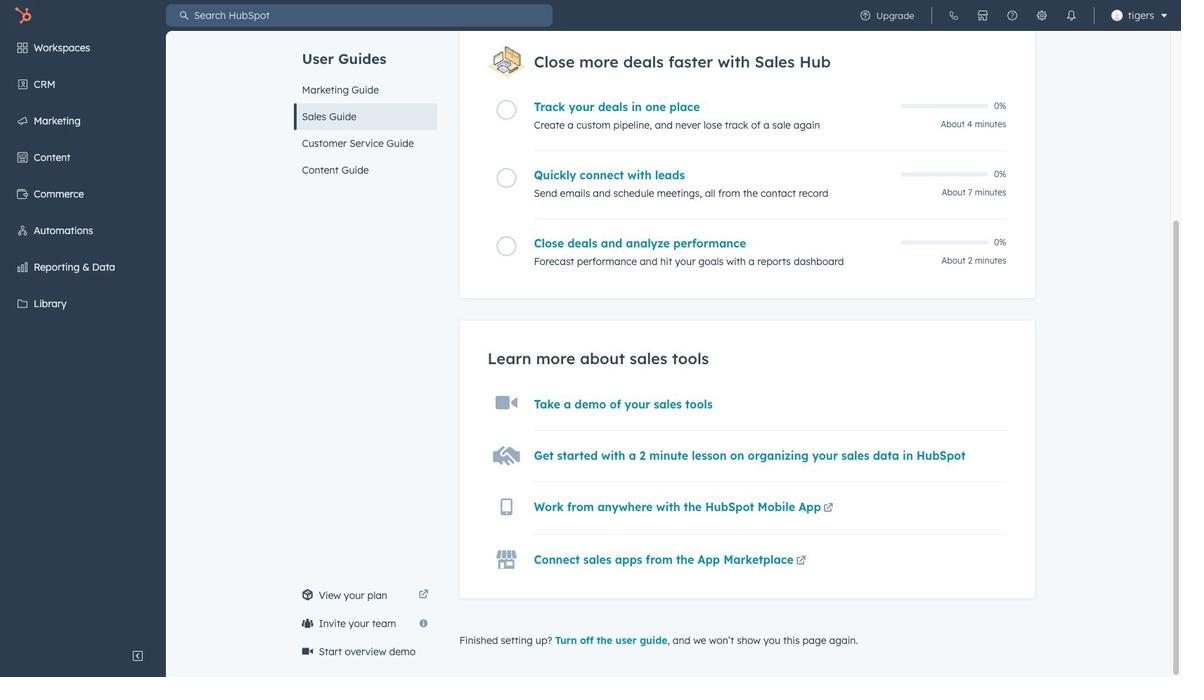 Task type: locate. For each thing, give the bounding box(es) containing it.
2 vertical spatial link opens in a new window image
[[419, 587, 429, 604]]

link opens in a new window image
[[824, 504, 834, 514], [796, 554, 806, 570], [419, 587, 429, 604]]

2 horizontal spatial link opens in a new window image
[[824, 501, 834, 518]]

link opens in a new window image
[[824, 501, 834, 518], [796, 556, 806, 567], [419, 590, 429, 601]]

help image
[[1007, 10, 1018, 21]]

2 vertical spatial link opens in a new window image
[[419, 590, 429, 601]]

menu
[[851, 0, 1173, 31], [0, 31, 166, 642]]

user guides element
[[294, 31, 437, 184]]

0 vertical spatial link opens in a new window image
[[824, 501, 834, 518]]

1 horizontal spatial link opens in a new window image
[[796, 556, 806, 567]]

1 horizontal spatial link opens in a new window image
[[796, 554, 806, 570]]

0 horizontal spatial link opens in a new window image
[[419, 587, 429, 604]]

0 horizontal spatial link opens in a new window image
[[419, 590, 429, 601]]

2 horizontal spatial link opens in a new window image
[[824, 504, 834, 514]]

1 vertical spatial link opens in a new window image
[[796, 556, 806, 567]]



Task type: vqa. For each thing, say whether or not it's contained in the screenshot.
Link opens in a new window image
yes



Task type: describe. For each thing, give the bounding box(es) containing it.
settings image
[[1036, 10, 1048, 21]]

1 horizontal spatial menu
[[851, 0, 1173, 31]]

1 vertical spatial link opens in a new window image
[[796, 554, 806, 570]]

howard n/a image
[[1112, 10, 1123, 21]]

notifications image
[[1066, 10, 1077, 21]]

marketplaces image
[[977, 10, 989, 21]]

Search HubSpot search field
[[189, 4, 553, 27]]

0 horizontal spatial menu
[[0, 31, 166, 642]]

0 vertical spatial link opens in a new window image
[[824, 504, 834, 514]]



